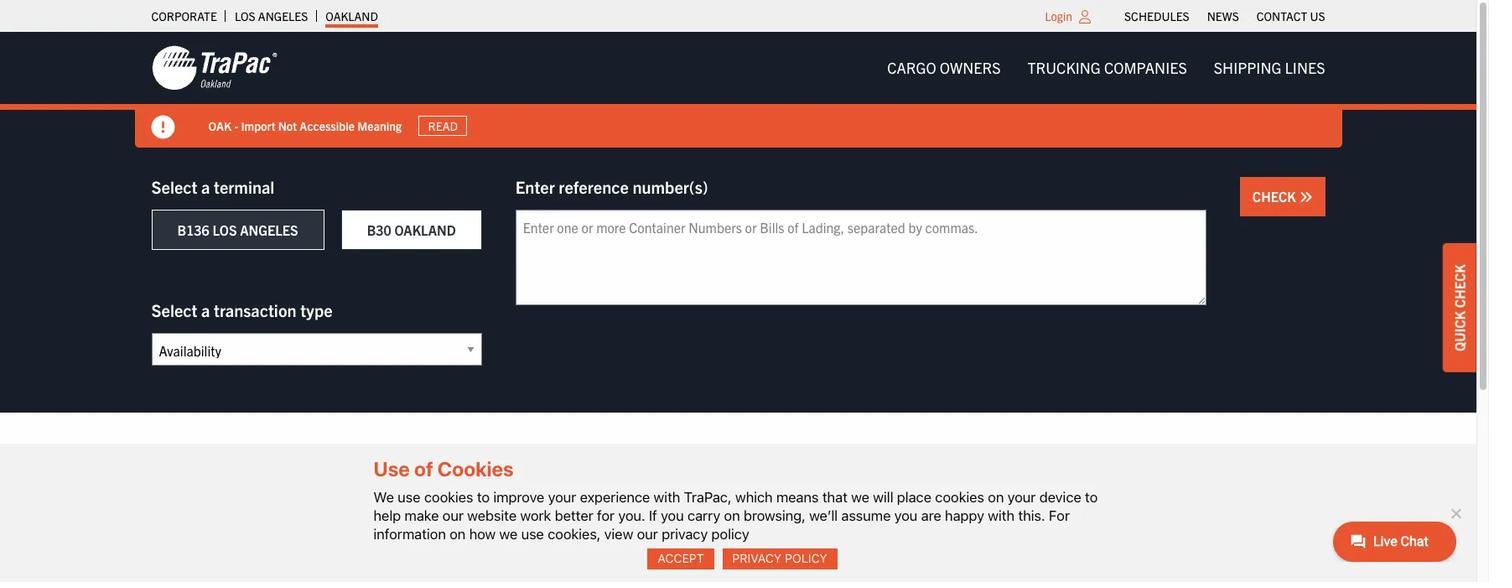 Task type: describe. For each thing, give the bounding box(es) containing it.
0 vertical spatial with
[[654, 489, 681, 506]]

1 and from the left
[[543, 465, 565, 481]]

oak - import not accessible meaning
[[208, 118, 402, 133]]

trucking companies link
[[1015, 51, 1201, 85]]

how
[[469, 526, 496, 543]]

improve
[[494, 489, 545, 506]]

privacy policy link
[[723, 549, 838, 570]]

los angeles
[[235, 8, 308, 23]]

menu bar inside banner
[[874, 51, 1339, 85]]

this.
[[1019, 507, 1046, 524]]

0 horizontal spatial our
[[443, 507, 464, 524]]

number(s)
[[633, 176, 709, 197]]

1 horizontal spatial our
[[637, 526, 658, 543]]

read
[[428, 118, 458, 133]]

information
[[374, 526, 446, 543]]

use of cookies we use cookies to improve your experience with trapac, which means that we will place cookies on your device to help make our website work better for you. if you carry on browsing, we'll assume you are happy with this. for information on how we use cookies, view our privacy policy
[[374, 458, 1098, 543]]

b136 los angeles
[[177, 221, 298, 238]]

news
[[1208, 8, 1240, 23]]

the
[[216, 465, 235, 481]]

2 and from the left
[[665, 465, 687, 481]]

a for transaction
[[201, 299, 210, 320]]

select a transaction type
[[151, 299, 333, 320]]

contact us
[[1257, 8, 1326, 23]]

for
[[1049, 507, 1070, 524]]

us
[[1311, 8, 1326, 23]]

experience
[[580, 489, 650, 506]]

required
[[849, 465, 898, 481]]

light image
[[1080, 10, 1091, 23]]

0 horizontal spatial terminal
[[214, 176, 275, 197]]

Enter reference number(s) text field
[[516, 210, 1207, 305]]

above
[[268, 465, 303, 481]]

device
[[1040, 489, 1082, 506]]

0 vertical spatial use
[[193, 465, 213, 481]]

any
[[765, 465, 786, 481]]

enter reference number(s)
[[516, 176, 709, 197]]

cookies,
[[548, 526, 601, 543]]

no image
[[1448, 505, 1465, 522]]

1 horizontal spatial type
[[637, 465, 662, 481]]

login
[[1045, 8, 1073, 23]]

1 vertical spatial transaction
[[568, 465, 633, 481]]

0 vertical spatial transaction
[[214, 299, 297, 320]]

for
[[597, 507, 615, 524]]

cargo owners
[[888, 58, 1001, 77]]

1 horizontal spatial oakland
[[395, 221, 456, 238]]

then
[[690, 465, 716, 481]]

please use the form above to perform a search. select your terminal and transaction type and then provide any additional required data. your search results will appear here.
[[151, 465, 1141, 481]]

are
[[922, 507, 942, 524]]

accept link
[[648, 549, 714, 570]]

perform
[[320, 465, 366, 481]]

oak
[[208, 118, 232, 133]]

companies
[[1105, 58, 1188, 77]]

cargo
[[888, 58, 937, 77]]

0 horizontal spatial your
[[464, 465, 489, 481]]

oakland image
[[151, 44, 277, 91]]

accept
[[658, 551, 704, 566]]

import
[[241, 118, 276, 133]]

a for terminal
[[201, 176, 210, 197]]

if
[[649, 507, 657, 524]]

select a terminal
[[151, 176, 275, 197]]

0 horizontal spatial to
[[306, 465, 317, 481]]

solid image
[[151, 116, 175, 139]]

select for select a transaction type
[[151, 299, 197, 320]]

2 vertical spatial on
[[450, 526, 466, 543]]

2 horizontal spatial your
[[1008, 489, 1036, 506]]

trucking companies
[[1028, 58, 1188, 77]]

cookies
[[438, 458, 514, 481]]

that
[[823, 489, 848, 506]]

lines
[[1286, 58, 1326, 77]]

quick check
[[1452, 264, 1469, 351]]

quick check link
[[1444, 243, 1477, 372]]

1 horizontal spatial to
[[477, 489, 490, 506]]

better
[[555, 507, 594, 524]]

oakland link
[[326, 4, 378, 28]]

shipping
[[1214, 58, 1282, 77]]

2 vertical spatial use
[[521, 526, 544, 543]]

schedules
[[1125, 8, 1190, 23]]

provide
[[719, 465, 762, 481]]

privacy
[[662, 526, 708, 543]]

make
[[405, 507, 439, 524]]

corporate
[[151, 8, 217, 23]]

carry
[[688, 507, 721, 524]]

0 vertical spatial angeles
[[258, 8, 308, 23]]

trucking
[[1028, 58, 1101, 77]]

assume
[[842, 507, 891, 524]]

data.
[[901, 465, 930, 481]]

b30
[[367, 221, 391, 238]]

website
[[467, 507, 517, 524]]

appear
[[1067, 465, 1108, 481]]

search
[[962, 465, 1001, 481]]

happy
[[945, 507, 985, 524]]

contact
[[1257, 8, 1308, 23]]



Task type: locate. For each thing, give the bounding box(es) containing it.
we up assume
[[852, 489, 870, 506]]

los right b136
[[213, 221, 237, 238]]

means
[[777, 489, 819, 506]]

shipping lines link
[[1201, 51, 1339, 85]]

0 horizontal spatial cookies
[[424, 489, 474, 506]]

0 horizontal spatial you
[[661, 507, 684, 524]]

0 vertical spatial type
[[300, 299, 333, 320]]

1 vertical spatial we
[[500, 526, 518, 543]]

read link
[[419, 116, 468, 136]]

a up we
[[370, 465, 377, 481]]

1 horizontal spatial your
[[548, 489, 577, 506]]

use
[[374, 458, 410, 481]]

0 horizontal spatial and
[[543, 465, 565, 481]]

select down b136
[[151, 299, 197, 320]]

cookies up make
[[424, 489, 474, 506]]

select for select a terminal
[[151, 176, 197, 197]]

b136
[[177, 221, 209, 238]]

your up website at the bottom left of the page
[[464, 465, 489, 481]]

angeles down "select a terminal"
[[240, 221, 298, 238]]

1 vertical spatial check
[[1452, 264, 1469, 308]]

0 vertical spatial will
[[1046, 465, 1064, 481]]

menu bar up shipping in the top of the page
[[1116, 4, 1335, 28]]

results
[[1004, 465, 1043, 481]]

check
[[1253, 188, 1300, 205], [1452, 264, 1469, 308]]

please
[[151, 465, 190, 481]]

our down if
[[637, 526, 658, 543]]

type
[[300, 299, 333, 320], [637, 465, 662, 481]]

will
[[1046, 465, 1064, 481], [873, 489, 894, 506]]

quick
[[1452, 311, 1469, 351]]

0 vertical spatial menu bar
[[1116, 4, 1335, 28]]

1 horizontal spatial check
[[1452, 264, 1469, 308]]

oakland right b30
[[395, 221, 456, 238]]

with left "this."
[[988, 507, 1015, 524]]

1 horizontal spatial with
[[988, 507, 1015, 524]]

1 horizontal spatial we
[[852, 489, 870, 506]]

angeles left the oakland link at the top of page
[[258, 8, 308, 23]]

angeles
[[258, 8, 308, 23], [240, 221, 298, 238]]

footer
[[0, 548, 1477, 582]]

1 vertical spatial our
[[637, 526, 658, 543]]

b30 oakland
[[367, 221, 456, 238]]

select right search.
[[425, 465, 461, 481]]

which
[[736, 489, 773, 506]]

1 vertical spatial type
[[637, 465, 662, 481]]

los angeles link
[[235, 4, 308, 28]]

your up better
[[548, 489, 577, 506]]

a
[[201, 176, 210, 197], [201, 299, 210, 320], [370, 465, 377, 481]]

will inside 'use of cookies we use cookies to improve your experience with trapac, which means that we will place cookies on your device to help make our website work better for you. if you carry on browsing, we'll assume you are happy with this. for information on how we use cookies, view our privacy policy'
[[873, 489, 894, 506]]

banner
[[0, 32, 1490, 148]]

view
[[605, 526, 634, 543]]

on up policy
[[724, 507, 740, 524]]

terminal up improve
[[492, 465, 540, 481]]

additional
[[789, 465, 846, 481]]

and
[[543, 465, 565, 481], [665, 465, 687, 481]]

1 vertical spatial with
[[988, 507, 1015, 524]]

we'll
[[810, 507, 838, 524]]

1 horizontal spatial you
[[895, 507, 918, 524]]

los up 'oakland' image
[[235, 8, 256, 23]]

your
[[933, 465, 959, 481]]

2 vertical spatial a
[[370, 465, 377, 481]]

1 horizontal spatial use
[[398, 489, 421, 506]]

policy
[[785, 551, 828, 566]]

with
[[654, 489, 681, 506], [988, 507, 1015, 524]]

search.
[[380, 465, 422, 481]]

0 horizontal spatial oakland
[[326, 8, 378, 23]]

not
[[278, 118, 297, 133]]

0 horizontal spatial will
[[873, 489, 894, 506]]

use up make
[[398, 489, 421, 506]]

will up device
[[1046, 465, 1064, 481]]

contact us link
[[1257, 4, 1326, 28]]

terminal
[[214, 176, 275, 197], [492, 465, 540, 481]]

1 vertical spatial select
[[151, 299, 197, 320]]

here.
[[1111, 465, 1141, 481]]

transaction
[[214, 299, 297, 320], [568, 465, 633, 481]]

with up if
[[654, 489, 681, 506]]

check button
[[1240, 177, 1326, 216]]

trapac,
[[684, 489, 732, 506]]

1 horizontal spatial will
[[1046, 465, 1064, 481]]

you.
[[619, 507, 646, 524]]

we down website at the bottom left of the page
[[500, 526, 518, 543]]

banner containing cargo owners
[[0, 32, 1490, 148]]

2 horizontal spatial on
[[988, 489, 1004, 506]]

to up website at the bottom left of the page
[[477, 489, 490, 506]]

2 horizontal spatial use
[[521, 526, 544, 543]]

meaning
[[357, 118, 402, 133]]

0 horizontal spatial with
[[654, 489, 681, 506]]

will up assume
[[873, 489, 894, 506]]

0 vertical spatial select
[[151, 176, 197, 197]]

0 horizontal spatial check
[[1253, 188, 1300, 205]]

1 vertical spatial use
[[398, 489, 421, 506]]

0 vertical spatial on
[[988, 489, 1004, 506]]

corporate link
[[151, 4, 217, 28]]

oakland
[[326, 8, 378, 23], [395, 221, 456, 238]]

shipping lines
[[1214, 58, 1326, 77]]

a up b136
[[201, 176, 210, 197]]

1 vertical spatial menu bar
[[874, 51, 1339, 85]]

you
[[661, 507, 684, 524], [895, 507, 918, 524]]

1 vertical spatial los
[[213, 221, 237, 238]]

1 vertical spatial angeles
[[240, 221, 298, 238]]

1 vertical spatial terminal
[[492, 465, 540, 481]]

1 horizontal spatial and
[[665, 465, 687, 481]]

browsing,
[[744, 507, 806, 524]]

1 horizontal spatial transaction
[[568, 465, 633, 481]]

on
[[988, 489, 1004, 506], [724, 507, 740, 524], [450, 526, 466, 543]]

check inside button
[[1253, 188, 1300, 205]]

1 vertical spatial will
[[873, 489, 894, 506]]

to down appear
[[1085, 489, 1098, 506]]

reference
[[559, 176, 629, 197]]

0 vertical spatial oakland
[[326, 8, 378, 23]]

1 you from the left
[[661, 507, 684, 524]]

1 horizontal spatial cookies
[[935, 489, 985, 506]]

menu bar down light image
[[874, 51, 1339, 85]]

owners
[[940, 58, 1001, 77]]

terminal up b136 los angeles
[[214, 176, 275, 197]]

cookies up happy
[[935, 489, 985, 506]]

and left then
[[665, 465, 687, 481]]

0 vertical spatial our
[[443, 507, 464, 524]]

solid image
[[1300, 190, 1313, 204]]

use down the work
[[521, 526, 544, 543]]

2 horizontal spatial to
[[1085, 489, 1098, 506]]

you right if
[[661, 507, 684, 524]]

0 horizontal spatial transaction
[[214, 299, 297, 320]]

we
[[852, 489, 870, 506], [500, 526, 518, 543]]

0 horizontal spatial on
[[450, 526, 466, 543]]

2 you from the left
[[895, 507, 918, 524]]

menu bar
[[1116, 4, 1335, 28], [874, 51, 1339, 85]]

on down search
[[988, 489, 1004, 506]]

to right above
[[306, 465, 317, 481]]

our right make
[[443, 507, 464, 524]]

login link
[[1045, 8, 1073, 23]]

work
[[520, 507, 551, 524]]

0 horizontal spatial use
[[193, 465, 213, 481]]

0 horizontal spatial we
[[500, 526, 518, 543]]

1 horizontal spatial terminal
[[492, 465, 540, 481]]

you down place
[[895, 507, 918, 524]]

place
[[897, 489, 932, 506]]

2 vertical spatial select
[[425, 465, 461, 481]]

-
[[234, 118, 238, 133]]

1 vertical spatial on
[[724, 507, 740, 524]]

2 cookies from the left
[[935, 489, 985, 506]]

use
[[193, 465, 213, 481], [398, 489, 421, 506], [521, 526, 544, 543]]

oakland right los angeles
[[326, 8, 378, 23]]

0 horizontal spatial type
[[300, 299, 333, 320]]

your up "this."
[[1008, 489, 1036, 506]]

cargo owners link
[[874, 51, 1015, 85]]

0 vertical spatial we
[[852, 489, 870, 506]]

cookies
[[424, 489, 474, 506], [935, 489, 985, 506]]

transaction down b136 los angeles
[[214, 299, 297, 320]]

1 horizontal spatial on
[[724, 507, 740, 524]]

a down b136
[[201, 299, 210, 320]]

los
[[235, 8, 256, 23], [213, 221, 237, 238]]

0 vertical spatial a
[[201, 176, 210, 197]]

transaction up experience
[[568, 465, 633, 481]]

and up improve
[[543, 465, 565, 481]]

use left the
[[193, 465, 213, 481]]

1 cookies from the left
[[424, 489, 474, 506]]

1 vertical spatial oakland
[[395, 221, 456, 238]]

our
[[443, 507, 464, 524], [637, 526, 658, 543]]

0 vertical spatial los
[[235, 8, 256, 23]]

privacy policy
[[733, 551, 828, 566]]

enter
[[516, 176, 555, 197]]

menu bar containing cargo owners
[[874, 51, 1339, 85]]

select up b136
[[151, 176, 197, 197]]

accessible
[[300, 118, 355, 133]]

on left the "how"
[[450, 526, 466, 543]]

0 vertical spatial check
[[1253, 188, 1300, 205]]

privacy
[[733, 551, 782, 566]]

1 vertical spatial a
[[201, 299, 210, 320]]

help
[[374, 507, 401, 524]]

menu bar containing schedules
[[1116, 4, 1335, 28]]

news link
[[1208, 4, 1240, 28]]

form
[[238, 465, 265, 481]]

we
[[374, 489, 394, 506]]

schedules link
[[1125, 4, 1190, 28]]

0 vertical spatial terminal
[[214, 176, 275, 197]]



Task type: vqa. For each thing, say whether or not it's contained in the screenshot.
LOGIN TO ACCESS ADDITIONAL SERVICES main content
no



